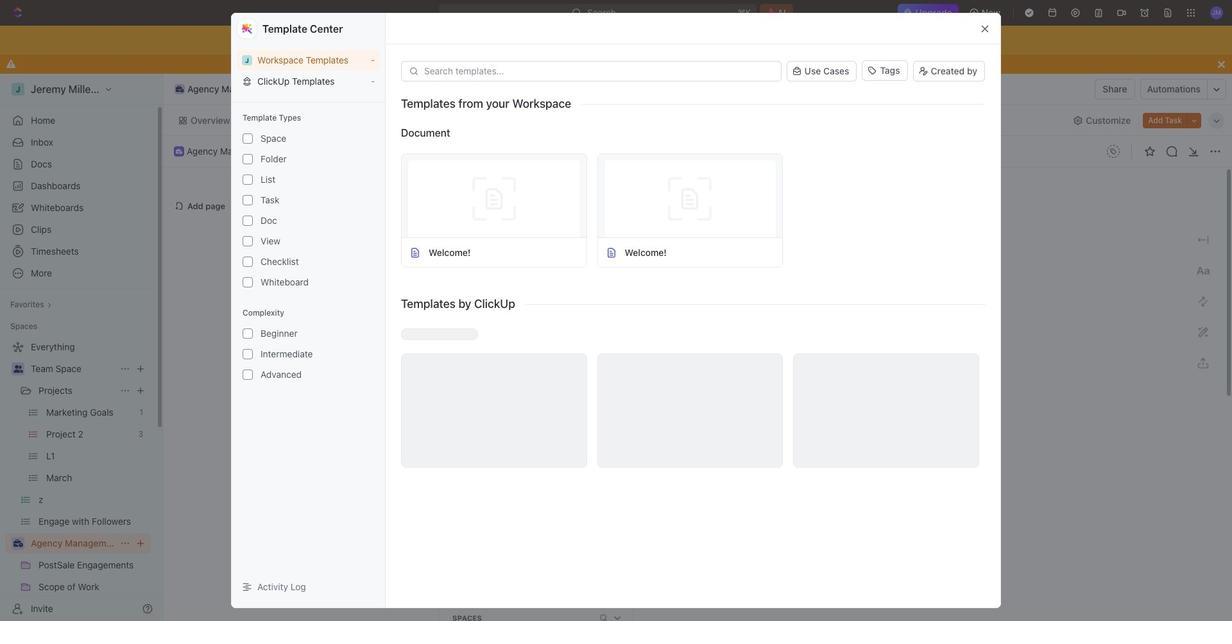 Task type: locate. For each thing, give the bounding box(es) containing it.
2 vertical spatial business time image
[[13, 540, 23, 548]]

None checkbox
[[243, 154, 253, 164], [243, 195, 253, 206], [243, 216, 253, 226], [243, 236, 253, 247], [243, 257, 253, 267], [243, 329, 253, 339], [243, 370, 253, 380], [243, 154, 253, 164], [243, 195, 253, 206], [243, 216, 253, 226], [243, 236, 253, 247], [243, 257, 253, 267], [243, 329, 253, 339], [243, 370, 253, 380]]

1 horizontal spatial doc template image
[[606, 247, 617, 258]]

tree
[[5, 337, 151, 622]]

doc template element
[[410, 247, 421, 258], [606, 247, 617, 258]]

0 horizontal spatial doc template image
[[410, 247, 421, 258]]

tree inside sidebar navigation
[[5, 337, 151, 622]]

0 horizontal spatial doc template element
[[410, 247, 421, 258]]

1 horizontal spatial doc template element
[[606, 247, 617, 258]]

doc template image
[[410, 247, 421, 258], [606, 247, 617, 258]]

business time image
[[176, 86, 184, 92], [176, 149, 182, 154], [13, 540, 23, 548]]

user group image
[[13, 365, 23, 373]]

None checkbox
[[243, 134, 253, 144], [243, 175, 253, 185], [243, 277, 253, 288], [243, 349, 253, 360], [243, 134, 253, 144], [243, 175, 253, 185], [243, 277, 253, 288], [243, 349, 253, 360]]

1 vertical spatial business time image
[[176, 149, 182, 154]]



Task type: vqa. For each thing, say whether or not it's contained in the screenshot.
dialog containing Task
no



Task type: describe. For each thing, give the bounding box(es) containing it.
sidebar navigation
[[0, 74, 164, 622]]

2 doc template element from the left
[[606, 247, 617, 258]]

1 doc template image from the left
[[410, 247, 421, 258]]

2 doc template image from the left
[[606, 247, 617, 258]]

1 doc template element from the left
[[410, 247, 421, 258]]

jeremy miller's workspace, , element
[[242, 55, 252, 65]]

0 vertical spatial business time image
[[176, 86, 184, 92]]

Search templates... text field
[[424, 66, 774, 76]]

business time image inside tree
[[13, 540, 23, 548]]



